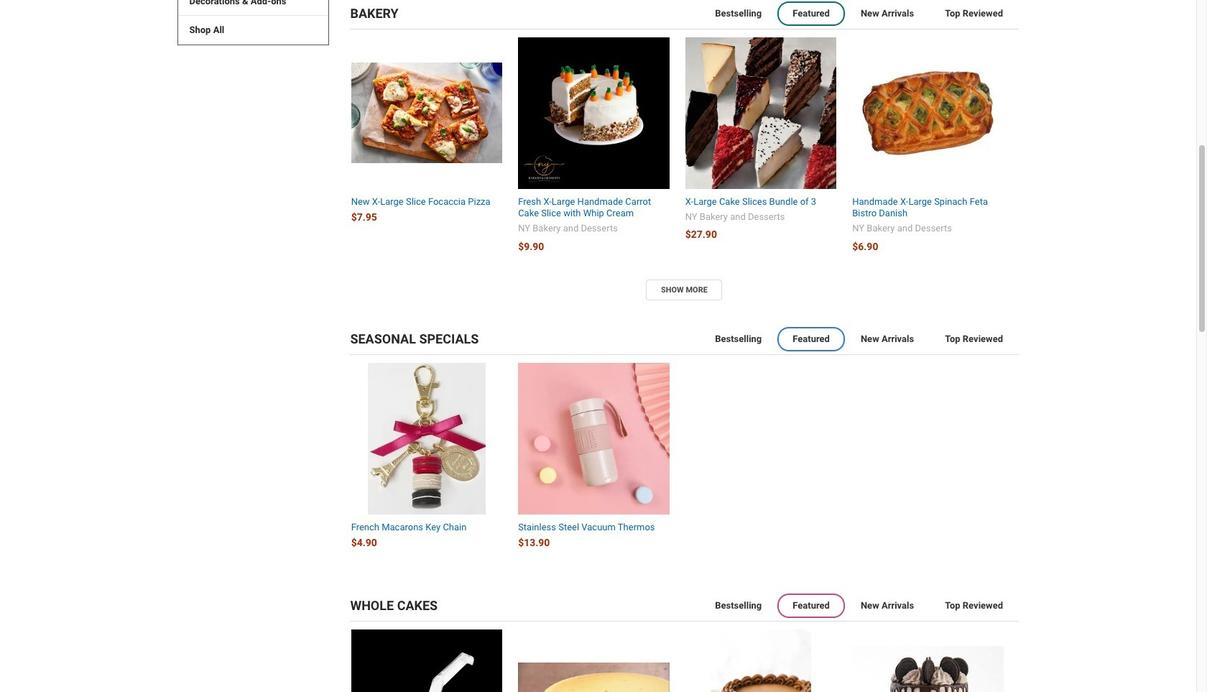 Task type: locate. For each thing, give the bounding box(es) containing it.
0 vertical spatial tab list
[[350, 0, 1019, 29]]

2 vertical spatial tab list
[[350, 591, 1019, 622]]

2 tab list from the top
[[350, 324, 1019, 355]]

1 vertical spatial tab list
[[350, 324, 1019, 355]]

1 tab list from the top
[[350, 0, 1019, 29]]

handmade x-large spinach feta bistro danish image
[[853, 37, 1004, 189]]

cake cutter and slicer image
[[351, 630, 503, 692]]

tab list
[[350, 0, 1019, 29], [350, 324, 1019, 355], [350, 591, 1019, 622]]

carrot cake image
[[518, 37, 670, 189]]

new x-large slice focaccia pizza image
[[351, 63, 503, 163]]



Task type: vqa. For each thing, say whether or not it's contained in the screenshot.
Top of Page icon
no



Task type: describe. For each thing, give the bounding box(es) containing it.
stainless steel vacuum thermos image
[[518, 363, 670, 515]]

tab list for stainless steel vacuum thermos image
[[350, 324, 1019, 355]]

french macarons key chain image
[[351, 363, 503, 515]]

x-large cake slices bundle of 3 image
[[686, 37, 837, 189]]

oreo cookies and crumb cake image
[[853, 646, 1004, 692]]

new york style cheesecake image
[[518, 663, 670, 692]]

chocolate buttercream cake image
[[686, 630, 837, 692]]

3 tab list from the top
[[350, 591, 1019, 622]]

tab list for 'carrot cake' image
[[350, 0, 1019, 29]]



